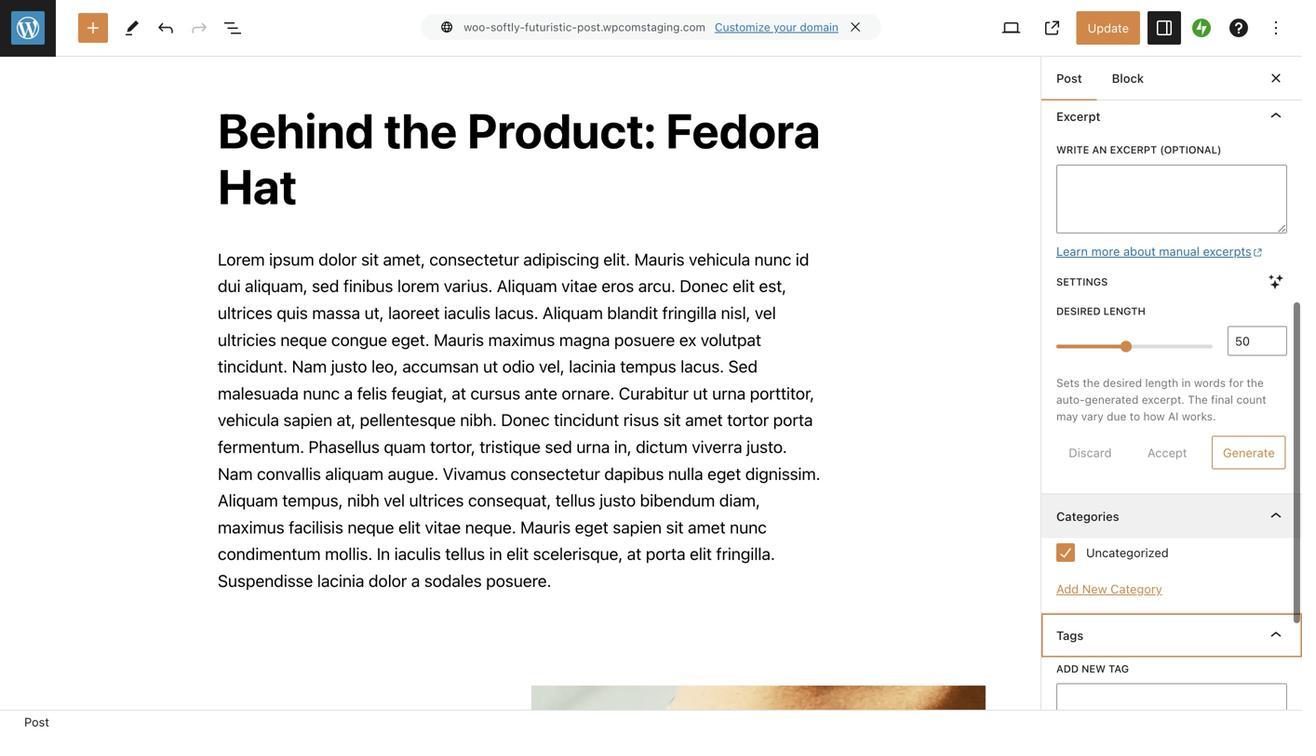 Task type: locate. For each thing, give the bounding box(es) containing it.
softly-
[[491, 20, 525, 34]]

1 vertical spatial length
[[1146, 377, 1179, 390]]

published
[[1072, 52, 1127, 66]]

2 new from the top
[[1082, 663, 1106, 675]]

advanced ai options image
[[1266, 271, 1288, 293]]

manual
[[1160, 244, 1200, 258]]

may
[[1057, 410, 1079, 423]]

add for add new tag
[[1057, 663, 1079, 675]]

undo image
[[155, 17, 177, 39]]

length inside sets the desired length in words for the auto-generated excerpt. the final count may vary due to how ai works.
[[1146, 377, 1179, 390]]

length right the desired
[[1104, 306, 1146, 318]]

1 horizontal spatial to
[[1162, 18, 1174, 32]]

add new category button
[[1057, 583, 1163, 597]]

1 vertical spatial post
[[24, 716, 49, 730]]

accept
[[1148, 446, 1188, 460]]

length up excerpt.
[[1146, 377, 1179, 390]]

post button
[[1042, 56, 1098, 101]]

add for add new category
[[1057, 583, 1079, 597]]

0 vertical spatial new
[[1083, 583, 1108, 597]]

length
[[1104, 306, 1146, 318], [1146, 377, 1179, 390]]

learn more about manual excerpts
[[1057, 244, 1252, 258]]

tags button
[[1042, 614, 1303, 658]]

editor content region
[[0, 57, 1041, 711]]

excerpts
[[1204, 244, 1252, 258]]

once
[[1140, 35, 1168, 49]]

1 vertical spatial add
[[1057, 663, 1079, 675]]

vary
[[1082, 410, 1104, 423]]

0 vertical spatial post
[[1057, 71, 1083, 85]]

excerpt
[[1057, 109, 1101, 123]]

Add New Tag text field
[[1068, 692, 1280, 716]]

0 horizontal spatial to
[[1130, 410, 1141, 423]]

excerpt
[[1111, 144, 1158, 156]]

Desired length number field
[[1228, 326, 1288, 356]]

new left the category
[[1083, 583, 1108, 597]]

2 horizontal spatial the
[[1247, 377, 1264, 390]]

1 new from the top
[[1083, 583, 1108, 597]]

categories
[[1057, 510, 1120, 524]]

discard button
[[1058, 436, 1123, 470]]

1 add from the top
[[1057, 583, 1079, 597]]

post
[[1057, 71, 1083, 85], [24, 716, 49, 730]]

0 horizontal spatial post
[[24, 716, 49, 730]]

new left tag
[[1082, 663, 1106, 675]]

post inside button
[[1057, 71, 1083, 85]]

for
[[1230, 377, 1244, 390]]

1 horizontal spatial post
[[1057, 71, 1083, 85]]

add
[[1057, 583, 1079, 597], [1057, 663, 1079, 675]]

be
[[1118, 18, 1132, 32]]

the down the send
[[1171, 35, 1190, 49]]

add new tag
[[1057, 663, 1130, 675]]

new
[[1083, 583, 1108, 597], [1082, 663, 1106, 675]]

to right able
[[1162, 18, 1174, 32]]

words
[[1195, 377, 1227, 390]]

tags
[[1057, 629, 1084, 643]]

excerpt button
[[1042, 95, 1303, 138]]

1 vertical spatial new
[[1082, 663, 1106, 675]]

the right sets
[[1083, 377, 1100, 390]]

discard
[[1069, 446, 1112, 460]]

to right due
[[1130, 410, 1141, 423]]

add new category
[[1057, 583, 1163, 597]]

add down "uncategorized" checkbox
[[1057, 583, 1079, 597]]

write
[[1057, 144, 1090, 156]]

count
[[1237, 393, 1267, 406]]

post.wpcomstaging.com
[[577, 20, 706, 34]]

to inside you will be able to send newsletters once the site is published
[[1162, 18, 1174, 32]]

domain
[[800, 20, 839, 34]]

redo image
[[188, 17, 210, 39]]

more
[[1092, 244, 1121, 258]]

add down tags
[[1057, 663, 1079, 675]]

the up count
[[1247, 377, 1264, 390]]

block
[[1113, 71, 1145, 85]]

the
[[1171, 35, 1190, 49], [1083, 377, 1100, 390], [1247, 377, 1264, 390]]

will
[[1096, 18, 1114, 32]]

write an excerpt (optional)
[[1057, 144, 1222, 156]]

1 vertical spatial to
[[1130, 410, 1141, 423]]

learn
[[1057, 244, 1089, 258]]

0 vertical spatial to
[[1162, 18, 1174, 32]]

site
[[1193, 35, 1213, 49]]

view post image
[[1042, 17, 1064, 39]]

update
[[1088, 21, 1130, 35]]

2 add from the top
[[1057, 663, 1079, 675]]

learn more about manual excerpts link
[[1057, 244, 1264, 259]]

1 horizontal spatial the
[[1171, 35, 1190, 49]]

jetpack image
[[1193, 19, 1212, 37]]

able
[[1135, 18, 1159, 32]]

0 vertical spatial add
[[1057, 583, 1079, 597]]

an
[[1093, 144, 1108, 156]]

the inside you will be able to send newsletters once the site is published
[[1171, 35, 1190, 49]]

to
[[1162, 18, 1174, 32], [1130, 410, 1141, 423]]

uncategorized
[[1087, 546, 1169, 560]]



Task type: vqa. For each thing, say whether or not it's contained in the screenshot.
bottom "Communication"
no



Task type: describe. For each thing, give the bounding box(es) containing it.
woo-
[[464, 20, 491, 34]]

block button
[[1098, 56, 1160, 101]]

generated
[[1086, 393, 1139, 406]]

due
[[1107, 410, 1127, 423]]

how
[[1144, 410, 1166, 423]]

send
[[1177, 18, 1205, 32]]

about
[[1124, 244, 1156, 258]]

editor settings region
[[1041, 0, 1303, 734]]

to inside sets the desired length in words for the auto-generated excerpt. the final count may vary due to how ai works.
[[1130, 410, 1141, 423]]

customize
[[715, 20, 771, 34]]

is
[[1217, 35, 1226, 49]]

newsletters
[[1072, 35, 1137, 49]]

toggle block inserter image
[[82, 17, 104, 39]]

(optional)
[[1161, 144, 1222, 156]]

accept button
[[1137, 436, 1199, 470]]

settings image
[[1154, 17, 1176, 39]]

your
[[774, 20, 797, 34]]

ai
[[1169, 410, 1179, 423]]

category
[[1111, 583, 1163, 597]]

customize your domain button
[[715, 20, 839, 34]]

categories button
[[1042, 495, 1303, 539]]

tag
[[1109, 663, 1130, 675]]

update button
[[1077, 11, 1141, 45]]

settings
[[1057, 276, 1109, 288]]

sets the desired length in words for the auto-generated excerpt. the final count may vary due to how ai works.
[[1057, 377, 1267, 423]]

new for tag
[[1082, 663, 1106, 675]]

in
[[1182, 377, 1192, 390]]

generate button
[[1213, 436, 1287, 470]]

you will be able to send newsletters once the site is published
[[1072, 18, 1226, 66]]

tools image
[[121, 17, 143, 39]]

Uncategorized checkbox
[[1057, 544, 1076, 563]]

auto-
[[1057, 393, 1086, 406]]

help image
[[1228, 17, 1251, 39]]

new for category
[[1083, 583, 1108, 597]]

woo-softly-futuristic-post.wpcomstaging.com customize your domain
[[464, 20, 839, 34]]

Write an excerpt (optional) text field
[[1057, 165, 1288, 234]]

0 horizontal spatial the
[[1083, 377, 1100, 390]]

0 vertical spatial length
[[1104, 306, 1146, 318]]

futuristic-
[[525, 20, 577, 34]]

desired length
[[1057, 306, 1146, 318]]

excerpt.
[[1142, 393, 1185, 406]]

document overview image
[[222, 17, 244, 39]]

preview image
[[1001, 17, 1023, 39]]

options image
[[1266, 17, 1288, 39]]

you
[[1072, 18, 1093, 32]]

generate
[[1224, 446, 1276, 460]]

sets
[[1057, 377, 1080, 390]]

desired
[[1104, 377, 1143, 390]]

desired
[[1057, 306, 1101, 318]]

close settings image
[[1266, 67, 1288, 89]]

final
[[1212, 393, 1234, 406]]

works.
[[1182, 410, 1217, 423]]

the
[[1189, 393, 1209, 406]]



